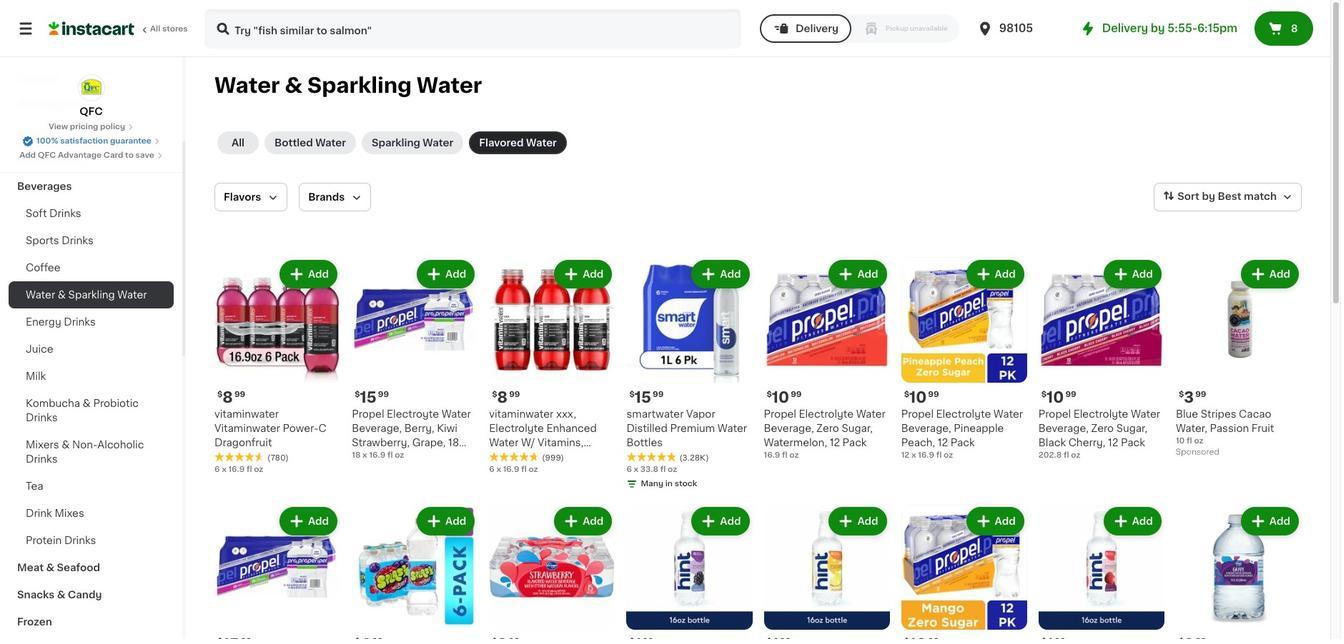 Task type: describe. For each thing, give the bounding box(es) containing it.
fl inside blue stripes cacao water, passion fruit 10 fl oz
[[1187, 438, 1193, 446]]

2 vertical spatial sparkling
[[68, 290, 115, 300]]

tea
[[26, 482, 43, 492]]

recipes
[[17, 73, 59, 83]]

bottled water
[[275, 138, 346, 148]]

15 for propel
[[360, 391, 377, 406]]

best
[[1218, 192, 1242, 202]]

& for dairy & eggs "link"
[[47, 154, 56, 164]]

10 for propel electrolyte water beverage, zero sugar, watermelon, 12 pack
[[772, 391, 790, 406]]

mixes
[[55, 509, 84, 519]]

water inside propel electrolyte water beverage, zero sugar, watermelon, 12 pack 16.9 fl oz
[[856, 410, 886, 420]]

$ for propel electrolyte water beverage, zero sugar, watermelon, 12 pack
[[767, 391, 772, 399]]

propel electrolyte water beverage, zero sugar, black cherry, 12 pack 202.8 fl oz
[[1039, 410, 1161, 460]]

add qfc advantage card to save link
[[19, 150, 163, 162]]

99 for blue stripes cacao water, passion fruit
[[1196, 391, 1207, 399]]

drinks inside 'protein drinks' link
[[64, 536, 96, 546]]

$ 10 99 for propel electrolyte water beverage, zero sugar, black cherry, 12 pack
[[1042, 391, 1077, 406]]

watermelon,
[[764, 438, 827, 448]]

8 inside button
[[1291, 24, 1298, 34]]

(999)
[[542, 455, 564, 463]]

w/
[[521, 438, 535, 448]]

water inside vitaminwater xxx, electrolyte enhanced water w/ vitamins, açaiblueberrypomegranate drinks
[[489, 438, 519, 448]]

$ 8 99 for vitaminwater xxx, electrolyte enhanced water w/ vitamins, açaiblueberrypomegranate drinks
[[492, 391, 520, 406]]

beverages
[[17, 182, 72, 192]]

propel for propel electroyte water beverage, berry, kiwi strawberry, grape, 18 pack
[[352, 410, 384, 420]]

vitaminwater xxx, electrolyte enhanced water w/ vitamins, açaiblueberrypomegranate drinks
[[489, 410, 627, 477]]

6:15pm
[[1198, 23, 1238, 34]]

12 inside propel electrolyte water beverage, zero sugar, watermelon, 12 pack 16.9 fl oz
[[830, 438, 840, 448]]

flavors button
[[215, 183, 288, 212]]

16.9 down açaiblueberrypomegranate
[[503, 466, 519, 474]]

stock
[[675, 481, 697, 488]]

delivery by 5:55-6:15pm link
[[1080, 20, 1238, 37]]

satisfaction
[[60, 137, 108, 145]]

water inside propel electrolyte water beverage, zero sugar, black cherry, 12 pack 202.8 fl oz
[[1131, 410, 1161, 420]]

drinks inside energy drinks link
[[64, 317, 96, 327]]

beverages link
[[9, 173, 174, 200]]

$ 3 99
[[1179, 391, 1207, 406]]

sort by
[[1178, 192, 1216, 202]]

$ 10 99 for propel electrolyte water beverage, pineapple peach, 12 pack
[[904, 391, 939, 406]]

propel electrolyte water beverage, pineapple peach, 12 pack 12 x 16.9 fl oz
[[901, 410, 1023, 460]]

x for vitaminwater vitaminwater power-c dragonfruit
[[222, 466, 226, 474]]

water inside bottled water "link"
[[315, 138, 346, 148]]

meat & seafood link
[[9, 555, 174, 582]]

99 for propel electrolyte water beverage, zero sugar, watermelon, 12 pack
[[791, 391, 802, 399]]

electrolyte inside vitaminwater xxx, electrolyte enhanced water w/ vitamins, açaiblueberrypomegranate drinks
[[489, 424, 544, 434]]

vitaminwater
[[215, 424, 280, 434]]

soft drinks link
[[9, 200, 174, 227]]

zero for cherry,
[[1091, 424, 1114, 434]]

card
[[104, 152, 123, 159]]

meat & seafood
[[17, 563, 100, 573]]

flavored
[[479, 138, 524, 148]]

delivery for delivery
[[796, 24, 839, 34]]

blue
[[1176, 410, 1199, 420]]

view
[[49, 123, 68, 131]]

6 for vitaminwater xxx, electrolyte enhanced water w/ vitamins, açaiblueberrypomegranate drinks
[[489, 466, 495, 474]]

$ 15 99 for smartwater
[[630, 391, 664, 406]]

drink mixes
[[26, 509, 84, 519]]

beverage, for black
[[1039, 424, 1089, 434]]

beverage, for 12
[[901, 424, 952, 434]]

12 inside propel electrolyte water beverage, zero sugar, black cherry, 12 pack 202.8 fl oz
[[1108, 438, 1119, 448]]

protein
[[26, 536, 62, 546]]

100% satisfaction guarantee
[[37, 137, 152, 145]]

$ for smartwater vapor distilled premium water bottles
[[630, 391, 635, 399]]

$ 15 99 for propel
[[355, 391, 389, 406]]

bottles
[[627, 438, 663, 448]]

premium
[[670, 424, 715, 434]]

99 for smartwater vapor distilled premium water bottles
[[653, 391, 664, 399]]

by for delivery
[[1151, 23, 1165, 34]]

frozen
[[17, 618, 52, 628]]

electrolyte for 12
[[799, 410, 854, 420]]

kiwi
[[437, 424, 458, 434]]

pricing
[[70, 123, 98, 131]]

& for kombucha & probiotic drinks link
[[83, 399, 91, 409]]

& for snacks & candy link
[[57, 591, 65, 601]]

service type group
[[760, 14, 959, 43]]

cherry,
[[1069, 438, 1106, 448]]

delivery button
[[760, 14, 852, 43]]

milk
[[26, 372, 46, 382]]

juice link
[[9, 336, 174, 363]]

16.9 down strawberry,
[[369, 452, 386, 460]]

sponsored badge image
[[1176, 449, 1219, 457]]

0 vertical spatial qfc
[[80, 107, 103, 117]]

0 vertical spatial water & sparkling water
[[215, 75, 482, 96]]

fl inside propel electrolyte water beverage, zero sugar, black cherry, 12 pack 202.8 fl oz
[[1064, 452, 1070, 460]]

pack inside propel electrolyte water beverage, zero sugar, black cherry, 12 pack 202.8 fl oz
[[1121, 438, 1146, 448]]

alcoholic
[[98, 440, 144, 450]]

flavors
[[224, 192, 261, 202]]

6 x 16.9 fl oz for water
[[489, 466, 538, 474]]

power-
[[283, 424, 319, 434]]

thanksgiving
[[17, 100, 86, 110]]

99 for vitaminwater xxx, electrolyte enhanced water w/ vitamins, açaiblueberrypomegranate drinks
[[509, 391, 520, 399]]

electrolyte for cherry,
[[1074, 410, 1129, 420]]

drinks inside soft drinks link
[[49, 209, 81, 219]]

8 for vitaminwater vitaminwater power-c dragonfruit
[[223, 391, 233, 406]]

add qfc advantage card to save
[[19, 152, 154, 159]]

recipes link
[[9, 64, 174, 92]]

black
[[1039, 438, 1066, 448]]

pack inside propel electroyte water beverage, berry, kiwi strawberry, grape, 18 pack
[[352, 453, 376, 463]]

delivery by 5:55-6:15pm
[[1102, 23, 1238, 34]]

8 button
[[1255, 11, 1314, 46]]

pack inside propel electrolyte water beverage, zero sugar, watermelon, 12 pack 16.9 fl oz
[[843, 438, 867, 448]]

8 for vitaminwater xxx, electrolyte enhanced water w/ vitamins, açaiblueberrypomegranate drinks
[[497, 391, 508, 406]]

smartwater
[[627, 410, 684, 420]]

fruit
[[1252, 424, 1275, 434]]

policy
[[100, 123, 125, 131]]

mixers & non-alcoholic drinks link
[[9, 432, 174, 473]]

match
[[1244, 192, 1277, 202]]

100%
[[37, 137, 58, 145]]

snacks
[[17, 591, 55, 601]]

guarantee
[[110, 137, 152, 145]]

milk link
[[9, 363, 174, 390]]

soft
[[26, 209, 47, 219]]

energy drinks link
[[9, 309, 174, 336]]

energy
[[26, 317, 61, 327]]

water inside sparkling water link
[[423, 138, 453, 148]]

probiotic
[[93, 399, 139, 409]]

pack inside propel electrolyte water beverage, pineapple peach, 12 pack 12 x 16.9 fl oz
[[951, 438, 975, 448]]

juice
[[26, 345, 53, 355]]

cacao
[[1239, 410, 1272, 420]]

dragonfruit
[[215, 438, 272, 448]]

x down strawberry,
[[363, 452, 367, 460]]

10 inside blue stripes cacao water, passion fruit 10 fl oz
[[1176, 438, 1185, 446]]

16.9 inside propel electrolyte water beverage, zero sugar, watermelon, 12 pack 16.9 fl oz
[[764, 452, 780, 460]]

xxx,
[[556, 410, 576, 420]]

energy drinks
[[26, 317, 96, 327]]

& for mixers & non-alcoholic drinks link
[[62, 440, 70, 450]]

kombucha
[[26, 399, 80, 409]]

distilled
[[627, 424, 668, 434]]

kombucha & probiotic drinks
[[26, 399, 139, 423]]

in
[[666, 481, 673, 488]]

vapor
[[686, 410, 716, 420]]

view pricing policy link
[[49, 122, 134, 133]]

beverage, for strawberry,
[[352, 424, 402, 434]]

sports drinks
[[26, 236, 94, 246]]

sports
[[26, 236, 59, 246]]

16.9 down dragonfruit
[[228, 466, 245, 474]]

protein drinks
[[26, 536, 96, 546]]

98105
[[999, 23, 1033, 34]]

100% satisfaction guarantee button
[[22, 133, 160, 147]]

98105 button
[[977, 9, 1062, 49]]

6 x 16.9 fl oz for dragonfruit
[[215, 466, 263, 474]]

non-
[[72, 440, 98, 450]]

snacks & candy link
[[9, 582, 174, 609]]

all for all stores
[[150, 25, 160, 33]]

meat
[[17, 563, 44, 573]]

$ for vitaminwater xxx, electrolyte enhanced water w/ vitamins, açaiblueberrypomegranate drinks
[[492, 391, 497, 399]]

sugar, for pack
[[842, 424, 873, 434]]



Task type: vqa. For each thing, say whether or not it's contained in the screenshot.
2nd view more from the top of the page
no



Task type: locate. For each thing, give the bounding box(es) containing it.
2 6 from the left
[[489, 466, 495, 474]]

dairy & eggs
[[17, 154, 84, 164]]

1 vertical spatial sparkling
[[372, 138, 420, 148]]

electrolyte up cherry, at the right of page
[[1074, 410, 1129, 420]]

propel for propel electrolyte water beverage, zero sugar, black cherry, 12 pack 202.8 fl oz
[[1039, 410, 1071, 420]]

x down peach,
[[912, 452, 916, 460]]

all
[[150, 25, 160, 33], [232, 138, 245, 148]]

1 horizontal spatial sugar,
[[1117, 424, 1148, 434]]

drinks up sports drinks
[[49, 209, 81, 219]]

add
[[19, 152, 36, 159], [308, 270, 329, 280], [445, 270, 466, 280], [583, 270, 604, 280], [720, 270, 741, 280], [858, 270, 879, 280], [995, 270, 1016, 280], [1132, 270, 1153, 280], [1270, 270, 1291, 280], [308, 517, 329, 527], [445, 517, 466, 527], [583, 517, 604, 527], [720, 517, 741, 527], [858, 517, 879, 527], [995, 517, 1016, 527], [1132, 517, 1153, 527], [1270, 517, 1291, 527]]

16.9 down watermelon,
[[764, 452, 780, 460]]

açaiblueberrypomegranate
[[489, 453, 627, 463]]

delivery inside button
[[796, 24, 839, 34]]

None search field
[[205, 9, 741, 49]]

2 6 x 16.9 fl oz from the left
[[489, 466, 538, 474]]

★★★★★
[[215, 453, 265, 463], [215, 453, 265, 463], [489, 453, 539, 463], [489, 453, 539, 463], [627, 453, 677, 463], [627, 453, 677, 463]]

by inside delivery by 5:55-6:15pm link
[[1151, 23, 1165, 34]]

advantage
[[58, 152, 102, 159]]

1 15 from the left
[[360, 391, 377, 406]]

99 up propel electrolyte water beverage, pineapple peach, 12 pack 12 x 16.9 fl oz
[[928, 391, 939, 399]]

qfc up the view pricing policy link
[[80, 107, 103, 117]]

delivery
[[1102, 23, 1149, 34], [796, 24, 839, 34]]

99 for propel electrolyte water beverage, zero sugar, black cherry, 12 pack
[[1066, 391, 1077, 399]]

7 99 from the left
[[1066, 391, 1077, 399]]

12 right watermelon,
[[830, 438, 840, 448]]

brands
[[308, 192, 345, 202]]

1 vertical spatial by
[[1202, 192, 1216, 202]]

& down 100%
[[47, 154, 56, 164]]

propel for propel electrolyte water beverage, zero sugar, watermelon, 12 pack 16.9 fl oz
[[764, 410, 797, 420]]

beverage, up watermelon,
[[764, 424, 814, 434]]

drinks down kombucha
[[26, 413, 58, 423]]

99 inside the $ 3 99
[[1196, 391, 1207, 399]]

propel for propel electrolyte water beverage, pineapple peach, 12 pack 12 x 16.9 fl oz
[[901, 410, 934, 420]]

by
[[1151, 23, 1165, 34], [1202, 192, 1216, 202]]

many in stock
[[641, 481, 697, 488]]

99 up watermelon,
[[791, 391, 802, 399]]

protein drinks link
[[9, 528, 174, 555]]

sugar, inside propel electrolyte water beverage, zero sugar, black cherry, 12 pack 202.8 fl oz
[[1117, 424, 1148, 434]]

1 horizontal spatial $ 8 99
[[492, 391, 520, 406]]

all for all
[[232, 138, 245, 148]]

electrolyte up "w/"
[[489, 424, 544, 434]]

99 up vitaminwater in the bottom left of the page
[[234, 391, 245, 399]]

vitaminwater
[[215, 410, 279, 420], [489, 410, 554, 420]]

3 propel from the left
[[901, 410, 934, 420]]

by left 5:55-
[[1151, 23, 1165, 34]]

beverage,
[[352, 424, 402, 434], [764, 424, 814, 434], [901, 424, 952, 434], [1039, 424, 1089, 434]]

2 horizontal spatial $ 10 99
[[1042, 391, 1077, 406]]

pack right watermelon,
[[843, 438, 867, 448]]

1 horizontal spatial qfc
[[80, 107, 103, 117]]

4 beverage, from the left
[[1039, 424, 1089, 434]]

6 $ from the left
[[904, 391, 910, 399]]

1 horizontal spatial 15
[[635, 391, 651, 406]]

1 horizontal spatial delivery
[[1102, 23, 1149, 34]]

2 vitaminwater from the left
[[489, 410, 554, 420]]

pack down pineapple
[[951, 438, 975, 448]]

beverage, inside propel electroyte water beverage, berry, kiwi strawberry, grape, 18 pack
[[352, 424, 402, 434]]

0 horizontal spatial 18
[[352, 452, 361, 460]]

smartwater vapor distilled premium water bottles
[[627, 410, 747, 448]]

water & sparkling water up bottled water "link"
[[215, 75, 482, 96]]

1 vertical spatial 18
[[352, 452, 361, 460]]

99 for propel electroyte water beverage, berry, kiwi strawberry, grape, 18 pack
[[378, 391, 389, 399]]

5 $ from the left
[[767, 391, 772, 399]]

99 up electroyte
[[378, 391, 389, 399]]

x left 33.8
[[634, 466, 639, 474]]

6 for smartwater vapor distilled premium water bottles
[[627, 466, 632, 474]]

water
[[215, 75, 280, 96], [417, 75, 482, 96], [315, 138, 346, 148], [423, 138, 453, 148], [526, 138, 557, 148], [26, 290, 55, 300], [117, 290, 147, 300], [442, 410, 471, 420], [856, 410, 886, 420], [994, 410, 1023, 420], [1131, 410, 1161, 420], [718, 424, 747, 434], [489, 438, 519, 448]]

vitaminwater inside vitaminwater xxx, electrolyte enhanced water w/ vitamins, açaiblueberrypomegranate drinks
[[489, 410, 554, 420]]

$ 15 99 up electroyte
[[355, 391, 389, 406]]

oz inside blue stripes cacao water, passion fruit 10 fl oz
[[1194, 438, 1204, 446]]

(780)
[[267, 455, 289, 463]]

3 $ from the left
[[492, 391, 497, 399]]

12
[[830, 438, 840, 448], [938, 438, 948, 448], [1108, 438, 1119, 448], [901, 452, 910, 460]]

qfc down 100%
[[38, 152, 56, 159]]

vitaminwater for water
[[489, 410, 554, 420]]

vitaminwater inside vitaminwater vitaminwater power-c dragonfruit
[[215, 410, 279, 420]]

2 zero from the left
[[1091, 424, 1114, 434]]

drinks down "mixers" at the left bottom of the page
[[26, 455, 58, 465]]

blue stripes cacao water, passion fruit 10 fl oz
[[1176, 410, 1275, 446]]

10 up peach,
[[910, 391, 927, 406]]

0 horizontal spatial vitaminwater
[[215, 410, 279, 420]]

electrolyte
[[799, 410, 854, 420], [936, 410, 991, 420], [1074, 410, 1129, 420], [489, 424, 544, 434]]

peach,
[[901, 438, 935, 448]]

& down milk link
[[83, 399, 91, 409]]

1 horizontal spatial 8
[[497, 391, 508, 406]]

0 vertical spatial sparkling
[[307, 75, 412, 96]]

mixers & non-alcoholic drinks
[[26, 440, 144, 465]]

drinks inside mixers & non-alcoholic drinks
[[26, 455, 58, 465]]

4 99 from the left
[[653, 391, 664, 399]]

vitaminwater for dragonfruit
[[215, 410, 279, 420]]

16.9 inside propel electrolyte water beverage, pineapple peach, 12 pack 12 x 16.9 fl oz
[[918, 452, 935, 460]]

1 vitaminwater from the left
[[215, 410, 279, 420]]

1 $ from the left
[[217, 391, 223, 399]]

drinks inside vitaminwater xxx, electrolyte enhanced water w/ vitamins, açaiblueberrypomegranate drinks
[[489, 467, 521, 477]]

pack right cherry, at the right of page
[[1121, 438, 1146, 448]]

zero up watermelon,
[[817, 424, 839, 434]]

zero for 12
[[817, 424, 839, 434]]

& right meat
[[46, 563, 54, 573]]

0 horizontal spatial $ 10 99
[[767, 391, 802, 406]]

2 $ from the left
[[355, 391, 360, 399]]

7 $ from the left
[[1042, 391, 1047, 399]]

1 $ 8 99 from the left
[[217, 391, 245, 406]]

0 horizontal spatial all
[[150, 25, 160, 33]]

propel inside propel electrolyte water beverage, zero sugar, black cherry, 12 pack 202.8 fl oz
[[1039, 410, 1071, 420]]

15 for smartwater
[[635, 391, 651, 406]]

water & sparkling water down coffee link
[[26, 290, 147, 300]]

6 down açaiblueberrypomegranate
[[489, 466, 495, 474]]

zero inside propel electrolyte water beverage, zero sugar, watermelon, 12 pack 16.9 fl oz
[[817, 424, 839, 434]]

$ for propel electrolyte water beverage, zero sugar, black cherry, 12 pack
[[1042, 391, 1047, 399]]

oz inside propel electrolyte water beverage, zero sugar, black cherry, 12 pack 202.8 fl oz
[[1071, 452, 1081, 460]]

0 horizontal spatial 15
[[360, 391, 377, 406]]

2 $ 15 99 from the left
[[630, 391, 664, 406]]

3 6 from the left
[[627, 466, 632, 474]]

electrolyte for pack
[[936, 410, 991, 420]]

$ 8 99 for vitaminwater vitaminwater power-c dragonfruit
[[217, 391, 245, 406]]

& left "non-"
[[62, 440, 70, 450]]

1 vertical spatial water & sparkling water
[[26, 290, 147, 300]]

drink mixes link
[[9, 501, 174, 528]]

candy
[[68, 591, 102, 601]]

0 vertical spatial 18
[[448, 438, 459, 448]]

6 down dragonfruit
[[215, 466, 220, 474]]

18 down strawberry,
[[352, 452, 361, 460]]

99 for propel electrolyte water beverage, pineapple peach, 12 pack
[[928, 391, 939, 399]]

$ 8 99 up vitaminwater in the bottom left of the page
[[217, 391, 245, 406]]

0 horizontal spatial by
[[1151, 23, 1165, 34]]

0 horizontal spatial 8
[[223, 391, 233, 406]]

2 $ 8 99 from the left
[[492, 391, 520, 406]]

8 $ from the left
[[1179, 391, 1184, 399]]

many
[[641, 481, 664, 488]]

water,
[[1176, 424, 1208, 434]]

sort
[[1178, 192, 1200, 202]]

2 99 from the left
[[378, 391, 389, 399]]

& up 'energy drinks' in the left of the page
[[58, 290, 66, 300]]

2 horizontal spatial 6
[[627, 466, 632, 474]]

beverage, inside propel electrolyte water beverage, zero sugar, watermelon, 12 pack 16.9 fl oz
[[764, 424, 814, 434]]

$ 10 99 up black
[[1042, 391, 1077, 406]]

1 $ 10 99 from the left
[[767, 391, 802, 406]]

sugar, inside propel electrolyte water beverage, zero sugar, watermelon, 12 pack 16.9 fl oz
[[842, 424, 873, 434]]

mixers
[[26, 440, 59, 450]]

fl
[[1187, 438, 1193, 446], [387, 452, 393, 460], [782, 452, 788, 460], [937, 452, 942, 460], [1064, 452, 1070, 460], [247, 466, 252, 474], [521, 466, 527, 474], [661, 466, 666, 474]]

electrolyte up pineapple
[[936, 410, 991, 420]]

$ 10 99 for propel electrolyte water beverage, zero sugar, watermelon, 12 pack
[[767, 391, 802, 406]]

$ 8 99 up vitaminwater xxx, electrolyte enhanced water w/ vitamins, açaiblueberrypomegranate drinks
[[492, 391, 520, 406]]

zero up cherry, at the right of page
[[1091, 424, 1114, 434]]

oz inside propel electrolyte water beverage, pineapple peach, 12 pack 12 x 16.9 fl oz
[[944, 452, 953, 460]]

drinks inside kombucha & probiotic drinks
[[26, 413, 58, 423]]

flavored water
[[479, 138, 557, 148]]

by right sort
[[1202, 192, 1216, 202]]

3 beverage, from the left
[[901, 424, 952, 434]]

vitaminwater up "w/"
[[489, 410, 554, 420]]

5:55-
[[1168, 23, 1198, 34]]

water inside propel electroyte water beverage, berry, kiwi strawberry, grape, 18 pack
[[442, 410, 471, 420]]

beverage, inside propel electrolyte water beverage, zero sugar, black cherry, 12 pack 202.8 fl oz
[[1039, 424, 1089, 434]]

water inside the smartwater vapor distilled premium water bottles
[[718, 424, 747, 434]]

fl inside propel electrolyte water beverage, pineapple peach, 12 pack 12 x 16.9 fl oz
[[937, 452, 942, 460]]

6 x 16.9 fl oz down dragonfruit
[[215, 466, 263, 474]]

qfc link
[[78, 74, 105, 119]]

10 up watermelon,
[[772, 391, 790, 406]]

brands button
[[299, 183, 371, 212]]

0 horizontal spatial sugar,
[[842, 424, 873, 434]]

fl inside propel electrolyte water beverage, zero sugar, watermelon, 12 pack 16.9 fl oz
[[782, 452, 788, 460]]

$ 15 99 up 'smartwater' at the bottom of page
[[630, 391, 664, 406]]

pack down strawberry,
[[352, 453, 376, 463]]

& inside "link"
[[47, 154, 56, 164]]

sugar, for 12
[[1117, 424, 1148, 434]]

x inside propel electrolyte water beverage, pineapple peach, 12 pack 12 x 16.9 fl oz
[[912, 452, 916, 460]]

6 left 33.8
[[627, 466, 632, 474]]

1 propel from the left
[[352, 410, 384, 420]]

vitamins,
[[538, 438, 584, 448]]

by for sort
[[1202, 192, 1216, 202]]

$ inside the $ 3 99
[[1179, 391, 1184, 399]]

sports drinks link
[[9, 227, 174, 255]]

10 up black
[[1047, 391, 1064, 406]]

x
[[363, 452, 367, 460], [912, 452, 916, 460], [222, 466, 226, 474], [497, 466, 501, 474], [634, 466, 639, 474]]

electrolyte inside propel electrolyte water beverage, pineapple peach, 12 pack 12 x 16.9 fl oz
[[936, 410, 991, 420]]

1 99 from the left
[[234, 391, 245, 399]]

drinks down açaiblueberrypomegranate
[[489, 467, 521, 477]]

produce link
[[9, 119, 174, 146]]

3 $ 10 99 from the left
[[1042, 391, 1077, 406]]

12 right cherry, at the right of page
[[1108, 438, 1119, 448]]

seafood
[[57, 563, 100, 573]]

2 $ 10 99 from the left
[[904, 391, 939, 406]]

propel electroyte water beverage, berry, kiwi strawberry, grape, 18 pack
[[352, 410, 471, 463]]

$
[[217, 391, 223, 399], [355, 391, 360, 399], [492, 391, 497, 399], [630, 391, 635, 399], [767, 391, 772, 399], [904, 391, 910, 399], [1042, 391, 1047, 399], [1179, 391, 1184, 399]]

18 down kiwi
[[448, 438, 459, 448]]

$ 10 99 up watermelon,
[[767, 391, 802, 406]]

0 horizontal spatial 6
[[215, 466, 220, 474]]

16.9 down peach,
[[918, 452, 935, 460]]

propel electrolyte water beverage, zero sugar, watermelon, 12 pack 16.9 fl oz
[[764, 410, 886, 460]]

flavored water link
[[469, 132, 567, 154]]

beverage, up strawberry,
[[352, 424, 402, 434]]

propel inside propel electrolyte water beverage, zero sugar, watermelon, 12 pack 16.9 fl oz
[[764, 410, 797, 420]]

& for meat & seafood link
[[46, 563, 54, 573]]

all link
[[217, 132, 259, 154]]

produce
[[17, 127, 61, 137]]

12 down peach,
[[901, 452, 910, 460]]

3 99 from the left
[[509, 391, 520, 399]]

by inside best match sort by field
[[1202, 192, 1216, 202]]

4 $ from the left
[[630, 391, 635, 399]]

$ for vitaminwater vitaminwater power-c dragonfruit
[[217, 391, 223, 399]]

drink
[[26, 509, 52, 519]]

202.8
[[1039, 452, 1062, 460]]

5 99 from the left
[[791, 391, 802, 399]]

beverage, up black
[[1039, 424, 1089, 434]]

1 horizontal spatial by
[[1202, 192, 1216, 202]]

strawberry,
[[352, 438, 410, 448]]

4 propel from the left
[[1039, 410, 1071, 420]]

$ for propel electroyte water beverage, berry, kiwi strawberry, grape, 18 pack
[[355, 391, 360, 399]]

beverage, inside propel electrolyte water beverage, pineapple peach, 12 pack 12 x 16.9 fl oz
[[901, 424, 952, 434]]

c
[[319, 424, 327, 434]]

electrolyte inside propel electrolyte water beverage, zero sugar, watermelon, 12 pack 16.9 fl oz
[[799, 410, 854, 420]]

10 for propel electrolyte water beverage, pineapple peach, 12 pack
[[910, 391, 927, 406]]

& for water & sparkling water link
[[58, 290, 66, 300]]

qfc
[[80, 107, 103, 117], [38, 152, 56, 159]]

6
[[215, 466, 220, 474], [489, 466, 495, 474], [627, 466, 632, 474]]

snacks & candy
[[17, 591, 102, 601]]

propel up watermelon,
[[764, 410, 797, 420]]

Search field
[[206, 10, 740, 47]]

15 up 'smartwater' at the bottom of page
[[635, 391, 651, 406]]

2 sugar, from the left
[[1117, 424, 1148, 434]]

$ for blue stripes cacao water, passion fruit
[[1179, 391, 1184, 399]]

propel up strawberry,
[[352, 410, 384, 420]]

stripes
[[1201, 410, 1237, 420]]

oz
[[1194, 438, 1204, 446], [395, 452, 404, 460], [790, 452, 799, 460], [944, 452, 953, 460], [1071, 452, 1081, 460], [254, 466, 263, 474], [529, 466, 538, 474], [668, 466, 677, 474]]

drinks up seafood
[[64, 536, 96, 546]]

electrolyte up watermelon,
[[799, 410, 854, 420]]

water inside propel electrolyte water beverage, pineapple peach, 12 pack 12 x 16.9 fl oz
[[994, 410, 1023, 420]]

0 horizontal spatial delivery
[[796, 24, 839, 34]]

propel up peach,
[[901, 410, 934, 420]]

stores
[[162, 25, 188, 33]]

dairy & eggs link
[[9, 146, 174, 173]]

Best match Sort by field
[[1154, 183, 1302, 212]]

zero inside propel electrolyte water beverage, zero sugar, black cherry, 12 pack 202.8 fl oz
[[1091, 424, 1114, 434]]

& left candy
[[57, 591, 65, 601]]

10 down water,
[[1176, 438, 1185, 446]]

12 right peach,
[[938, 438, 948, 448]]

propel inside propel electroyte water beverage, berry, kiwi strawberry, grape, 18 pack
[[352, 410, 384, 420]]

all left stores
[[150, 25, 160, 33]]

coffee
[[26, 263, 60, 273]]

18 x 16.9 fl oz
[[352, 452, 404, 460]]

& up bottled
[[285, 75, 303, 96]]

$ for propel electrolyte water beverage, pineapple peach, 12 pack
[[904, 391, 910, 399]]

add button
[[281, 262, 336, 287], [418, 262, 474, 287], [556, 262, 611, 287], [693, 262, 748, 287], [830, 262, 886, 287], [968, 262, 1023, 287], [1105, 262, 1160, 287], [1243, 262, 1298, 287], [281, 509, 336, 535], [418, 509, 474, 535], [556, 509, 611, 535], [693, 509, 748, 535], [830, 509, 886, 535], [968, 509, 1023, 535], [1105, 509, 1160, 535], [1243, 509, 1298, 535]]

1 6 x 16.9 fl oz from the left
[[215, 466, 263, 474]]

1 beverage, from the left
[[352, 424, 402, 434]]

bottled water link
[[265, 132, 356, 154]]

0 vertical spatial all
[[150, 25, 160, 33]]

delivery for delivery by 5:55-6:15pm
[[1102, 23, 1149, 34]]

1 horizontal spatial 18
[[448, 438, 459, 448]]

all up flavors
[[232, 138, 245, 148]]

tea link
[[9, 473, 174, 501]]

view pricing policy
[[49, 123, 125, 131]]

1 vertical spatial qfc
[[38, 152, 56, 159]]

x down açaiblueberrypomegranate
[[497, 466, 501, 474]]

vitaminwater up vitaminwater in the bottom left of the page
[[215, 410, 279, 420]]

beverage, up peach,
[[901, 424, 952, 434]]

1 $ 15 99 from the left
[[355, 391, 389, 406]]

99 up propel electrolyte water beverage, zero sugar, black cherry, 12 pack 202.8 fl oz
[[1066, 391, 1077, 399]]

99 up vitaminwater xxx, electrolyte enhanced water w/ vitamins, açaiblueberrypomegranate drinks
[[509, 391, 520, 399]]

1 sugar, from the left
[[842, 424, 873, 434]]

18
[[448, 438, 459, 448], [352, 452, 361, 460]]

1 horizontal spatial $ 15 99
[[630, 391, 664, 406]]

1 horizontal spatial 6
[[489, 466, 495, 474]]

drinks up juice "link"
[[64, 317, 96, 327]]

99 for vitaminwater vitaminwater power-c dragonfruit
[[234, 391, 245, 399]]

0 horizontal spatial zero
[[817, 424, 839, 434]]

1 zero from the left
[[817, 424, 839, 434]]

electrolyte inside propel electrolyte water beverage, zero sugar, black cherry, 12 pack 202.8 fl oz
[[1074, 410, 1129, 420]]

0 vertical spatial by
[[1151, 23, 1165, 34]]

drinks inside sports drinks link
[[62, 236, 94, 246]]

1 horizontal spatial all
[[232, 138, 245, 148]]

0 horizontal spatial water & sparkling water
[[26, 290, 147, 300]]

16.9
[[369, 452, 386, 460], [764, 452, 780, 460], [918, 452, 935, 460], [228, 466, 245, 474], [503, 466, 519, 474]]

2 horizontal spatial 8
[[1291, 24, 1298, 34]]

& inside kombucha & probiotic drinks
[[83, 399, 91, 409]]

8 99 from the left
[[1196, 391, 1207, 399]]

6 99 from the left
[[928, 391, 939, 399]]

x down dragonfruit
[[222, 466, 226, 474]]

18 inside propel electroyte water beverage, berry, kiwi strawberry, grape, 18 pack
[[448, 438, 459, 448]]

vitaminwater vitaminwater power-c dragonfruit
[[215, 410, 327, 448]]

1 horizontal spatial zero
[[1091, 424, 1114, 434]]

1 horizontal spatial vitaminwater
[[489, 410, 554, 420]]

drinks up coffee link
[[62, 236, 94, 246]]

all stores
[[150, 25, 188, 33]]

2 beverage, from the left
[[764, 424, 814, 434]]

0 horizontal spatial 6 x 16.9 fl oz
[[215, 466, 263, 474]]

beverage, for watermelon,
[[764, 424, 814, 434]]

product group containing 3
[[1176, 257, 1302, 461]]

propel up black
[[1039, 410, 1071, 420]]

6 for vitaminwater vitaminwater power-c dragonfruit
[[215, 466, 220, 474]]

product group
[[215, 257, 340, 476], [352, 257, 478, 463], [489, 257, 627, 477], [627, 257, 753, 493], [764, 257, 890, 462], [901, 257, 1027, 462], [1039, 257, 1165, 462], [1176, 257, 1302, 461], [215, 505, 340, 640], [352, 505, 478, 640], [489, 505, 615, 640], [627, 505, 753, 640], [764, 505, 890, 640], [901, 505, 1027, 640], [1039, 505, 1165, 640], [1176, 505, 1302, 640]]

x for vitaminwater xxx, electrolyte enhanced water w/ vitamins, açaiblueberrypomegranate drinks
[[497, 466, 501, 474]]

33.8
[[641, 466, 659, 474]]

2 15 from the left
[[635, 391, 651, 406]]

x for smartwater vapor distilled premium water bottles
[[634, 466, 639, 474]]

6 x 16.9 fl oz down "w/"
[[489, 466, 538, 474]]

$ 10 99 up peach,
[[904, 391, 939, 406]]

0 horizontal spatial qfc
[[38, 152, 56, 159]]

15 up strawberry,
[[360, 391, 377, 406]]

1 horizontal spatial water & sparkling water
[[215, 75, 482, 96]]

10 for propel electrolyte water beverage, zero sugar, black cherry, 12 pack
[[1047, 391, 1064, 406]]

99 right 3
[[1196, 391, 1207, 399]]

1 vertical spatial all
[[232, 138, 245, 148]]

1 6 from the left
[[215, 466, 220, 474]]

propel inside propel electrolyte water beverage, pineapple peach, 12 pack 12 x 16.9 fl oz
[[901, 410, 934, 420]]

qfc logo image
[[78, 74, 105, 102]]

1 horizontal spatial $ 10 99
[[904, 391, 939, 406]]

1 horizontal spatial 6 x 16.9 fl oz
[[489, 466, 538, 474]]

99 up 'smartwater' at the bottom of page
[[653, 391, 664, 399]]

instacart logo image
[[49, 20, 134, 37]]

& inside mixers & non-alcoholic drinks
[[62, 440, 70, 450]]

sugar,
[[842, 424, 873, 434], [1117, 424, 1148, 434]]

0 horizontal spatial $ 15 99
[[355, 391, 389, 406]]

oz inside propel electrolyte water beverage, zero sugar, watermelon, 12 pack 16.9 fl oz
[[790, 452, 799, 460]]

3
[[1184, 391, 1194, 406]]

0 horizontal spatial $ 8 99
[[217, 391, 245, 406]]

water inside flavored water link
[[526, 138, 557, 148]]

15
[[360, 391, 377, 406], [635, 391, 651, 406]]

2 propel from the left
[[764, 410, 797, 420]]

bottled
[[275, 138, 313, 148]]

10
[[772, 391, 790, 406], [910, 391, 927, 406], [1047, 391, 1064, 406], [1176, 438, 1185, 446]]



